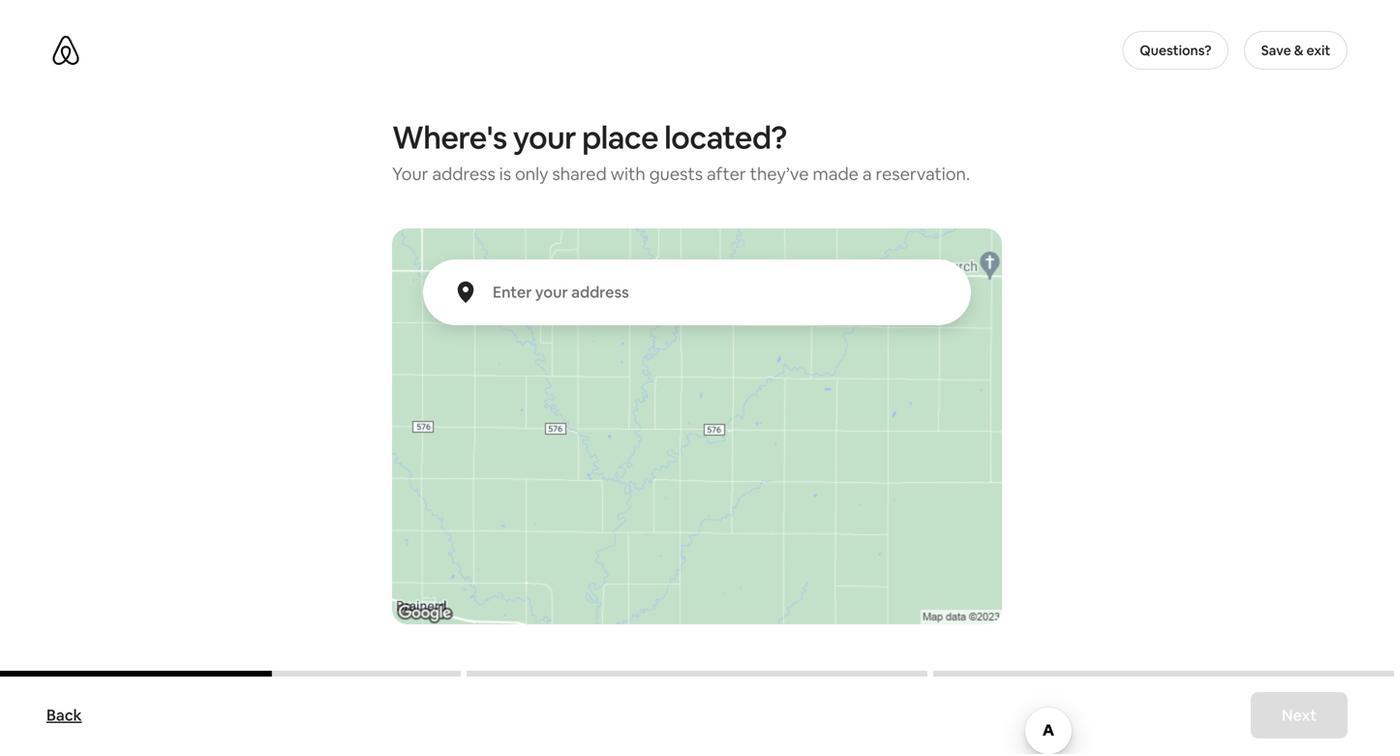 Task type: vqa. For each thing, say whether or not it's contained in the screenshot.
Add to wishlist: Porter, Indiana image
no



Task type: locate. For each thing, give the bounding box(es) containing it.
where's
[[392, 117, 507, 158]]

your
[[513, 117, 576, 158]]

reservation.
[[876, 163, 971, 186]]

back
[[46, 706, 82, 726]]

next
[[1282, 706, 1317, 726]]

save & exit
[[1262, 42, 1331, 59]]

guests
[[650, 163, 703, 186]]

exit
[[1307, 42, 1331, 59]]

&
[[1295, 42, 1304, 59]]

they've
[[750, 163, 809, 186]]

questions?
[[1140, 42, 1212, 59]]

your
[[392, 163, 429, 186]]

a
[[863, 163, 872, 186]]

only
[[515, 163, 549, 186]]



Task type: describe. For each thing, give the bounding box(es) containing it.
Enter your address text field
[[493, 283, 952, 302]]

located?
[[665, 117, 787, 158]]

with
[[611, 163, 646, 186]]

is
[[500, 163, 511, 186]]

place
[[582, 117, 659, 158]]

shared
[[553, 163, 607, 186]]

save
[[1262, 42, 1292, 59]]

airbnb homepage image
[[50, 35, 81, 66]]

made
[[813, 163, 859, 186]]

next button
[[1251, 693, 1348, 739]]

questions? button
[[1123, 31, 1229, 70]]

address
[[432, 163, 496, 186]]

save & exit button
[[1245, 31, 1348, 70]]

back button
[[37, 696, 92, 735]]

after
[[707, 163, 747, 186]]

where's your place located? your address is only shared with guests after they've made a reservation.
[[392, 117, 971, 186]]



